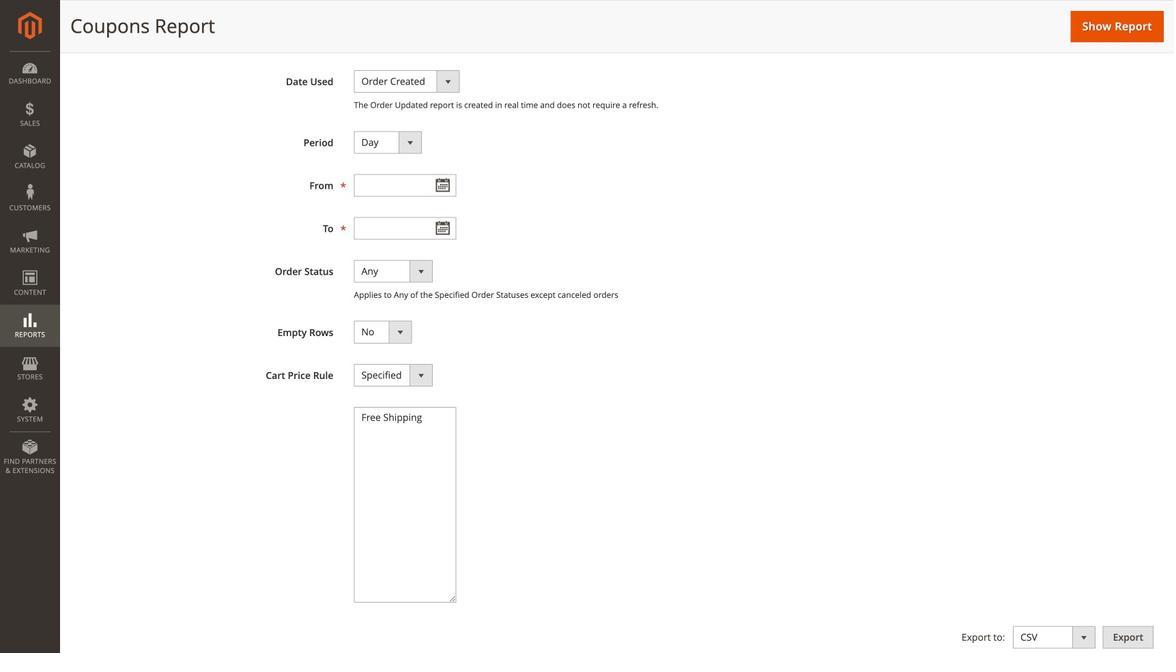 Task type: describe. For each thing, give the bounding box(es) containing it.
magento admin panel image
[[18, 12, 42, 40]]



Task type: locate. For each thing, give the bounding box(es) containing it.
menu bar
[[0, 51, 60, 483]]

None text field
[[354, 174, 456, 197]]

None text field
[[354, 217, 456, 240]]



